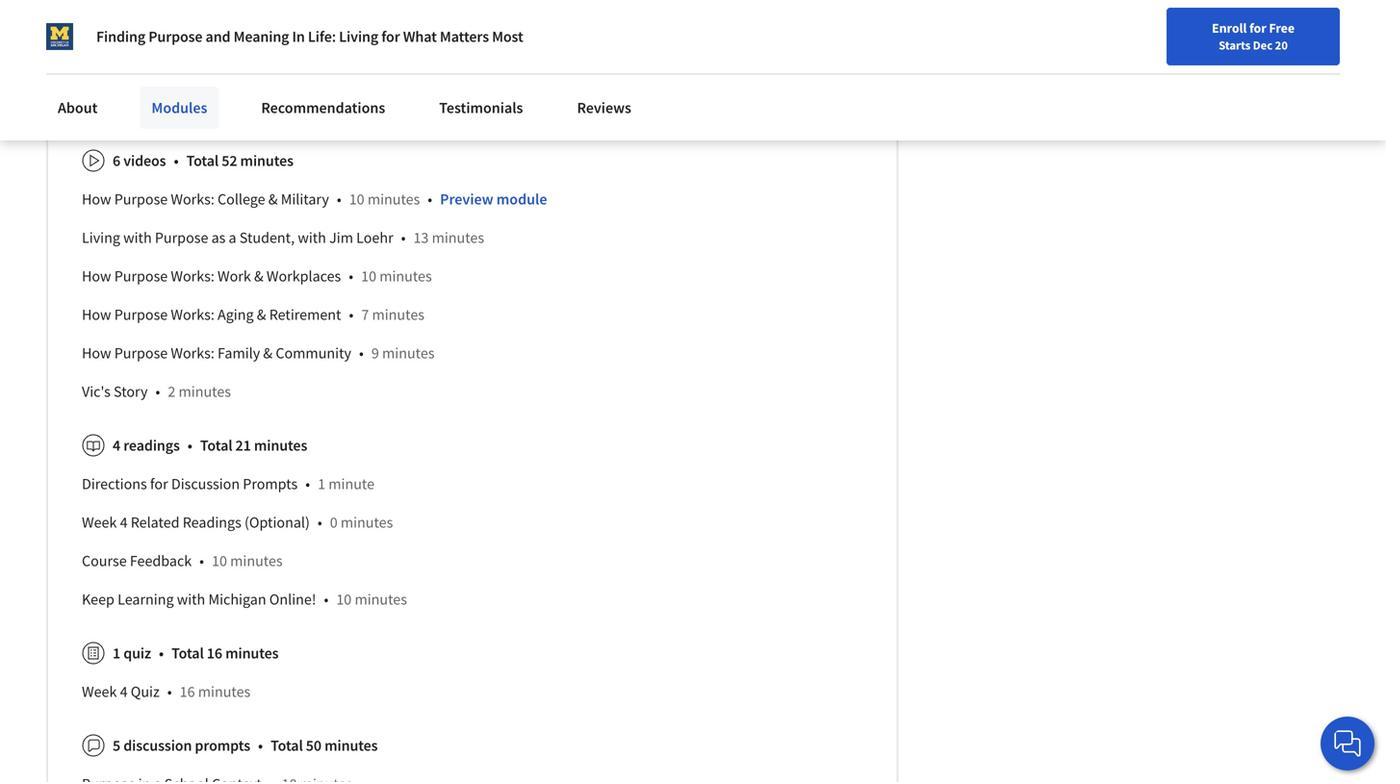 Task type: locate. For each thing, give the bounding box(es) containing it.
0 vertical spatial living
[[339, 27, 379, 46]]

week
[[82, 513, 117, 533], [82, 683, 117, 702]]

week left quiz on the bottom
[[82, 683, 117, 702]]

20
[[1275, 38, 1288, 53]]

meaning
[[234, 27, 289, 46]]

minutes up keep learning with michigan online! • 10 minutes in the left bottom of the page
[[230, 552, 283, 571]]

living inside hide info about module content region
[[82, 228, 120, 248]]

works: for work
[[171, 267, 215, 286]]

prompts
[[195, 737, 250, 756]]

with left the jim
[[298, 228, 326, 248]]

retirement
[[269, 305, 341, 325]]

4 left quiz on the bottom
[[120, 683, 128, 702]]

living right life:
[[339, 27, 379, 46]]

works: for aging
[[171, 305, 215, 325]]

0 horizontal spatial 16
[[180, 683, 195, 702]]

how
[[82, 190, 111, 209], [82, 267, 111, 286], [82, 305, 111, 325], [82, 344, 111, 363]]

hide info about module content
[[105, 97, 290, 114]]

with down 6 videos
[[123, 228, 152, 248]]

1 left quiz
[[113, 644, 120, 664]]

& right work
[[254, 267, 264, 286]]

1 horizontal spatial 16
[[207, 644, 222, 664]]

0 horizontal spatial module
[[198, 97, 242, 114]]

2 horizontal spatial for
[[1250, 19, 1267, 37]]

total left 52
[[186, 151, 219, 171]]

works: for college
[[171, 190, 215, 209]]

readings
[[183, 513, 241, 533]]

minutes right the 50
[[325, 737, 378, 756]]

16
[[207, 644, 222, 664], [180, 683, 195, 702]]

2 vertical spatial 4
[[120, 683, 128, 702]]

online!
[[269, 591, 316, 610]]

1 vertical spatial living
[[82, 228, 120, 248]]

1 horizontal spatial 1
[[318, 475, 326, 494]]

1 quiz
[[113, 644, 151, 664]]

0 vertical spatial week
[[82, 513, 117, 533]]

with down course feedback • 10 minutes
[[177, 591, 205, 610]]

works: left the aging
[[171, 305, 215, 325]]

0 horizontal spatial with
[[123, 228, 152, 248]]

& right college
[[268, 190, 278, 209]]

minutes down keep learning with michigan online! • 10 minutes in the left bottom of the page
[[225, 644, 279, 664]]

testimonials link
[[428, 87, 535, 129]]

3 works: from the top
[[171, 305, 215, 325]]

10 down readings
[[212, 552, 227, 571]]

loehr
[[356, 228, 393, 248]]

•
[[174, 151, 179, 171], [337, 190, 342, 209], [428, 190, 433, 209], [401, 228, 406, 248], [349, 267, 354, 286], [349, 305, 354, 325], [359, 344, 364, 363], [156, 383, 160, 402], [188, 436, 192, 456], [305, 475, 310, 494], [318, 513, 322, 533], [200, 552, 204, 571], [324, 591, 329, 610], [159, 644, 164, 664], [167, 683, 172, 702], [258, 737, 263, 756]]

total
[[186, 151, 219, 171], [200, 436, 233, 456], [172, 644, 204, 664], [271, 737, 303, 756]]

& for community
[[263, 344, 273, 363]]

0 horizontal spatial living
[[82, 228, 120, 248]]

for left what
[[382, 27, 400, 46]]

2 how from the top
[[82, 267, 111, 286]]

total for total 21 minutes
[[200, 436, 233, 456]]

works: up as
[[171, 190, 215, 209]]

10 up 7
[[361, 267, 377, 286]]

minutes right online!
[[355, 591, 407, 610]]

2 works: from the top
[[171, 267, 215, 286]]

4
[[113, 436, 120, 456], [120, 513, 128, 533], [120, 683, 128, 702]]

student,
[[240, 228, 295, 248]]

testimonials
[[439, 98, 523, 117]]

with
[[123, 228, 152, 248], [298, 228, 326, 248], [177, 591, 205, 610]]

1 horizontal spatial module
[[497, 190, 547, 209]]

prompts
[[243, 475, 298, 494]]

university of michigan image
[[46, 23, 73, 50]]

1 how from the top
[[82, 190, 111, 209]]

how purpose works: work & workplaces • 10 minutes
[[82, 267, 432, 286]]

0 horizontal spatial 1
[[113, 644, 120, 664]]

for inside hide info about module content region
[[150, 475, 168, 494]]

purpose for work
[[114, 267, 168, 286]]

michigan
[[208, 591, 266, 610]]

minutes right 7
[[372, 305, 425, 325]]

story
[[114, 383, 148, 402]]

• total 50 minutes
[[258, 737, 378, 756]]

1 left minute
[[318, 475, 326, 494]]

minutes up loehr
[[368, 190, 420, 209]]

4 for •
[[120, 683, 128, 702]]

week 4 related readings (optional) • 0 minutes
[[82, 513, 393, 533]]

course feedback • 10 minutes
[[82, 552, 283, 571]]

&
[[268, 190, 278, 209], [254, 267, 264, 286], [257, 305, 266, 325], [263, 344, 273, 363]]

3 how from the top
[[82, 305, 111, 325]]

7
[[361, 305, 369, 325]]

works: up 2
[[171, 344, 215, 363]]

1 vertical spatial module
[[497, 190, 547, 209]]

0
[[330, 513, 338, 533]]

total up week 4 quiz • 16 minutes
[[172, 644, 204, 664]]

enroll for free starts dec 20
[[1212, 19, 1295, 53]]

living down 6
[[82, 228, 120, 248]]

16 down michigan
[[207, 644, 222, 664]]

week for week 4 related readings (optional)
[[82, 513, 117, 533]]

info
[[135, 97, 158, 114]]

& for workplaces
[[254, 267, 264, 286]]

menu item
[[1039, 19, 1163, 82]]

about
[[160, 97, 195, 114]]

works: left work
[[171, 267, 215, 286]]

total for total 16 minutes
[[172, 644, 204, 664]]

total left the 50
[[271, 737, 303, 756]]

16 right quiz on the bottom
[[180, 683, 195, 702]]

2 week from the top
[[82, 683, 117, 702]]

for inside "enroll for free starts dec 20"
[[1250, 19, 1267, 37]]

1 horizontal spatial with
[[177, 591, 205, 610]]

0 horizontal spatial for
[[150, 475, 168, 494]]

1 vertical spatial 1
[[113, 644, 120, 664]]

1 vertical spatial 4
[[120, 513, 128, 533]]

4 left the readings
[[113, 436, 120, 456]]

4 how from the top
[[82, 344, 111, 363]]

0 vertical spatial module
[[198, 97, 242, 114]]

4 left related
[[120, 513, 128, 533]]

module right about
[[198, 97, 242, 114]]

minutes right the 21
[[254, 436, 307, 456]]

for up dec
[[1250, 19, 1267, 37]]

what
[[403, 27, 437, 46]]

keep
[[82, 591, 115, 610]]

1 horizontal spatial living
[[339, 27, 379, 46]]

& right the aging
[[257, 305, 266, 325]]

1
[[318, 475, 326, 494], [113, 644, 120, 664]]

week up course
[[82, 513, 117, 533]]

aging
[[218, 305, 254, 325]]

what's included
[[82, 13, 186, 32]]

vic's story • 2 minutes
[[82, 383, 231, 402]]

works:
[[171, 190, 215, 209], [171, 267, 215, 286], [171, 305, 215, 325], [171, 344, 215, 363]]

1 vertical spatial week
[[82, 683, 117, 702]]

purpose for aging
[[114, 305, 168, 325]]

discussion
[[171, 475, 240, 494]]

total left the 21
[[200, 436, 233, 456]]

& right family
[[263, 344, 273, 363]]

1 works: from the top
[[171, 190, 215, 209]]

readings
[[123, 436, 180, 456]]

minutes right 0
[[341, 513, 393, 533]]

directions for discussion prompts • 1 minute
[[82, 475, 375, 494]]

module inside dropdown button
[[198, 97, 242, 114]]

1 week from the top
[[82, 513, 117, 533]]

minutes right 2
[[179, 383, 231, 402]]

living
[[339, 27, 379, 46], [82, 228, 120, 248]]

module right preview
[[497, 190, 547, 209]]

minutes right 13
[[432, 228, 484, 248]]

0 vertical spatial 1
[[318, 475, 326, 494]]

quiz
[[131, 683, 160, 702]]

for up related
[[150, 475, 168, 494]]

& for military
[[268, 190, 278, 209]]

hide
[[105, 97, 132, 114]]

for for enroll for free starts dec 20
[[1250, 19, 1267, 37]]

for
[[1250, 19, 1267, 37], [382, 27, 400, 46], [150, 475, 168, 494]]

week for week 4 quiz
[[82, 683, 117, 702]]

None search field
[[274, 12, 592, 51]]

as
[[211, 228, 226, 248]]

minutes
[[240, 151, 294, 171], [368, 190, 420, 209], [432, 228, 484, 248], [380, 267, 432, 286], [372, 305, 425, 325], [382, 344, 435, 363], [179, 383, 231, 402], [254, 436, 307, 456], [341, 513, 393, 533], [230, 552, 283, 571], [355, 591, 407, 610], [225, 644, 279, 664], [198, 683, 251, 702], [325, 737, 378, 756]]

4 works: from the top
[[171, 344, 215, 363]]



Task type: vqa. For each thing, say whether or not it's contained in the screenshot.
computer
no



Task type: describe. For each thing, give the bounding box(es) containing it.
• total 16 minutes
[[159, 644, 279, 664]]

module inside region
[[497, 190, 547, 209]]

2
[[168, 383, 176, 402]]

finding
[[96, 27, 146, 46]]

learning
[[118, 591, 174, 610]]

total for total 52 minutes
[[186, 151, 219, 171]]

a
[[229, 228, 237, 248]]

about link
[[46, 87, 109, 129]]

5
[[113, 737, 120, 756]]

week 4 quiz • 16 minutes
[[82, 683, 251, 702]]

directions
[[82, 475, 147, 494]]

6
[[113, 151, 120, 171]]

purpose for family
[[114, 344, 168, 363]]

community
[[276, 344, 351, 363]]

jim
[[329, 228, 353, 248]]

52
[[222, 151, 237, 171]]

modules link
[[140, 87, 219, 129]]

& for retirement
[[257, 305, 266, 325]]

1 horizontal spatial for
[[382, 27, 400, 46]]

free
[[1270, 19, 1295, 37]]

finding purpose and meaning in life: living for what matters most
[[96, 27, 524, 46]]

preview module link
[[440, 190, 547, 209]]

course
[[82, 552, 127, 571]]

minute
[[329, 475, 375, 494]]

family
[[218, 344, 260, 363]]

10 up the jim
[[349, 190, 365, 209]]

for for directions for discussion prompts • 1 minute
[[150, 475, 168, 494]]

coursera image
[[23, 16, 145, 46]]

0 vertical spatial 16
[[207, 644, 222, 664]]

how for how purpose works: work & workplaces • 10 minutes
[[82, 267, 111, 286]]

how purpose works: aging & retirement • 7 minutes
[[82, 305, 425, 325]]

life:
[[308, 27, 336, 46]]

6 videos
[[113, 151, 166, 171]]

about
[[58, 98, 98, 117]]

vic's
[[82, 383, 111, 402]]

reviews link
[[566, 87, 643, 129]]

info about module content element
[[74, 80, 863, 783]]

how for how purpose works: family & community • 9 minutes
[[82, 344, 111, 363]]

keep learning with michigan online! • 10 minutes
[[82, 591, 407, 610]]

quiz
[[123, 644, 151, 664]]

2 horizontal spatial with
[[298, 228, 326, 248]]

content
[[245, 97, 290, 114]]

military
[[281, 190, 329, 209]]

purpose for meaning
[[148, 27, 203, 46]]

workplaces
[[267, 267, 341, 286]]

• total 52 minutes
[[174, 151, 294, 171]]

living with purpose as a student, with jim loehr • 13 minutes
[[82, 228, 484, 248]]

included
[[129, 13, 186, 32]]

matters
[[440, 27, 489, 46]]

in
[[292, 27, 305, 46]]

minutes right 52
[[240, 151, 294, 171]]

work
[[218, 267, 251, 286]]

13
[[414, 228, 429, 248]]

21
[[235, 436, 251, 456]]

starts
[[1219, 38, 1251, 53]]

dec
[[1253, 38, 1273, 53]]

minutes down • total 16 minutes on the bottom left
[[198, 683, 251, 702]]

1 vertical spatial 16
[[180, 683, 195, 702]]

feedback
[[130, 552, 192, 571]]

9
[[372, 344, 379, 363]]

works: for family
[[171, 344, 215, 363]]

purpose for college
[[114, 190, 168, 209]]

• total 21 minutes
[[188, 436, 307, 456]]

discussion
[[123, 737, 192, 756]]

how purpose works: college & military • 10 minutes • preview module
[[82, 190, 547, 209]]

50
[[306, 737, 322, 756]]

preview
[[440, 190, 494, 209]]

10 right online!
[[336, 591, 352, 610]]

0 vertical spatial 4
[[113, 436, 120, 456]]

minutes down 13
[[380, 267, 432, 286]]

4 readings
[[113, 436, 180, 456]]

5 discussion prompts
[[113, 737, 250, 756]]

minutes right 9
[[382, 344, 435, 363]]

enroll
[[1212, 19, 1247, 37]]

recommendations
[[261, 98, 385, 117]]

most
[[492, 27, 524, 46]]

college
[[218, 190, 265, 209]]

modules
[[152, 98, 207, 117]]

what's
[[82, 13, 126, 32]]

and
[[206, 27, 231, 46]]

reviews
[[577, 98, 632, 117]]

chat with us image
[[1333, 729, 1364, 760]]

how purpose works: family & community • 9 minutes
[[82, 344, 435, 363]]

total for total 50 minutes
[[271, 737, 303, 756]]

hide info about module content button
[[74, 88, 298, 123]]

how for how purpose works: college & military • 10 minutes • preview module
[[82, 190, 111, 209]]

4 for directions
[[120, 513, 128, 533]]

recommendations link
[[250, 87, 397, 129]]

how for how purpose works: aging & retirement • 7 minutes
[[82, 305, 111, 325]]

related
[[131, 513, 180, 533]]

(optional)
[[245, 513, 310, 533]]

videos
[[123, 151, 166, 171]]

hide info about module content region
[[82, 134, 863, 783]]



